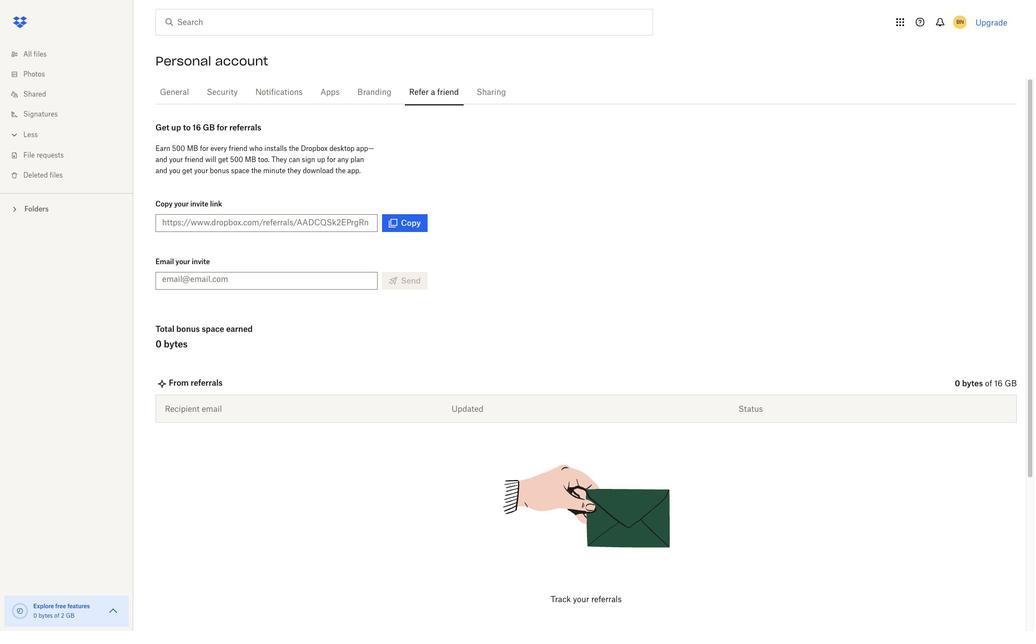Task type: describe. For each thing, give the bounding box(es) containing it.
0 horizontal spatial the
[[251, 167, 262, 175]]

notifications
[[256, 89, 303, 97]]

sign
[[302, 156, 315, 164]]

your down will
[[194, 167, 208, 175]]

bonus inside 'earn 500 mb for every friend who installs the dropbox desktop app— and your friend will get 500 mb too. they can sign up for any plan and you get your bonus space the minute they download the app.'
[[210, 167, 229, 175]]

bonus inside the total bonus space earned 0 bytes
[[176, 324, 200, 334]]

refer a friend tab
[[405, 79, 464, 106]]

they
[[272, 156, 287, 164]]

any
[[338, 156, 349, 164]]

deleted files link
[[9, 166, 133, 186]]

apps tab
[[316, 79, 344, 106]]

free
[[55, 603, 66, 610]]

tab list containing general
[[156, 78, 1017, 106]]

track your referrals
[[551, 597, 622, 605]]

deleted files
[[23, 172, 63, 179]]

Search text field
[[177, 16, 630, 28]]

space inside the total bonus space earned 0 bytes
[[202, 324, 224, 334]]

email
[[202, 405, 222, 414]]

deleted
[[23, 172, 48, 179]]

list containing all files
[[0, 38, 133, 193]]

refer a friend
[[409, 89, 459, 97]]

1 horizontal spatial friend
[[229, 144, 248, 153]]

bytes inside the total bonus space earned 0 bytes
[[164, 339, 188, 350]]

from referrals
[[169, 378, 223, 388]]

files for all files
[[34, 51, 47, 58]]

will
[[205, 156, 216, 164]]

0 bytes of 16 gb
[[955, 379, 1017, 388]]

apps
[[321, 89, 340, 97]]

bytes inside explore free features 0 bytes of 2 gb
[[39, 614, 53, 620]]

recipient
[[165, 405, 200, 414]]

from
[[169, 378, 189, 388]]

personal account
[[156, 53, 268, 69]]

2 horizontal spatial for
[[327, 156, 336, 164]]

2 vertical spatial referrals
[[592, 597, 622, 605]]

file
[[23, 152, 35, 159]]

gb for to
[[203, 123, 215, 132]]

photos link
[[9, 64, 133, 84]]

dropbox
[[301, 144, 328, 153]]

friend inside tab
[[437, 89, 459, 97]]

they
[[288, 167, 301, 175]]

0 horizontal spatial get
[[182, 167, 192, 175]]

shared link
[[9, 84, 133, 104]]

app—
[[356, 144, 374, 153]]

gb for of
[[1005, 381, 1017, 388]]

refer
[[409, 89, 429, 97]]

all files link
[[9, 44, 133, 64]]

1 vertical spatial mb
[[245, 156, 256, 164]]

app.
[[348, 167, 361, 175]]

link
[[210, 200, 222, 208]]

0 vertical spatial mb
[[187, 144, 198, 153]]

get up to 16 gb for referrals
[[156, 123, 261, 132]]

1 horizontal spatial for
[[217, 123, 228, 132]]

total
[[156, 324, 175, 334]]

0 horizontal spatial referrals
[[191, 378, 223, 388]]

installs
[[265, 144, 287, 153]]

files for deleted files
[[50, 172, 63, 179]]

explore free features 0 bytes of 2 gb
[[33, 603, 90, 620]]

quota usage element
[[11, 603, 29, 621]]

copy for copy your invite link
[[156, 200, 173, 208]]

to
[[183, 123, 191, 132]]

earn
[[156, 144, 170, 153]]

copy for copy
[[401, 218, 421, 228]]

branding tab
[[353, 79, 396, 106]]

recipient email
[[165, 405, 222, 414]]

shared
[[23, 91, 46, 98]]

email
[[156, 258, 174, 266]]

personal
[[156, 53, 211, 69]]

0 inside the total bonus space earned 0 bytes
[[156, 339, 162, 350]]

who
[[249, 144, 263, 153]]

invite for copy your invite link
[[190, 200, 209, 208]]

dropbox image
[[9, 11, 31, 33]]

security tab
[[202, 79, 242, 106]]

less
[[23, 132, 38, 138]]

1 vertical spatial 0
[[955, 379, 961, 388]]

copy button
[[382, 214, 428, 232]]



Task type: locate. For each thing, give the bounding box(es) containing it.
account
[[215, 53, 268, 69]]

the
[[289, 144, 299, 153], [251, 167, 262, 175], [336, 167, 346, 175]]

0 horizontal spatial 500
[[172, 144, 185, 153]]

the down 'any' on the top of page
[[336, 167, 346, 175]]

0 vertical spatial 500
[[172, 144, 185, 153]]

notifications tab
[[251, 79, 307, 106]]

0 vertical spatial and
[[156, 156, 167, 164]]

file requests link
[[9, 146, 133, 166]]

500
[[172, 144, 185, 153], [230, 156, 243, 164]]

requests
[[37, 152, 64, 159]]

your for copy your invite link
[[174, 200, 189, 208]]

explore
[[33, 603, 54, 610]]

all files
[[23, 51, 47, 58]]

your
[[169, 156, 183, 164], [194, 167, 208, 175], [174, 200, 189, 208], [176, 258, 190, 266], [573, 597, 589, 605]]

every
[[211, 144, 227, 153]]

copy inside button
[[401, 218, 421, 228]]

0 vertical spatial bonus
[[210, 167, 229, 175]]

1 vertical spatial files
[[50, 172, 63, 179]]

sharing
[[477, 89, 506, 97]]

for
[[217, 123, 228, 132], [200, 144, 209, 153], [327, 156, 336, 164]]

1 horizontal spatial copy
[[401, 218, 421, 228]]

1 vertical spatial invite
[[192, 258, 210, 266]]

1 horizontal spatial 500
[[230, 156, 243, 164]]

1 vertical spatial friend
[[229, 144, 248, 153]]

1 and from the top
[[156, 156, 167, 164]]

mb down to
[[187, 144, 198, 153]]

2 horizontal spatial gb
[[1005, 381, 1017, 388]]

invite left 'link' at the top of page
[[190, 200, 209, 208]]

0 vertical spatial referrals
[[229, 123, 261, 132]]

2 horizontal spatial 0
[[955, 379, 961, 388]]

and left you on the top
[[156, 167, 167, 175]]

list
[[0, 38, 133, 193]]

space left earned
[[202, 324, 224, 334]]

bonus
[[210, 167, 229, 175], [176, 324, 200, 334]]

can
[[289, 156, 300, 164]]

gb
[[203, 123, 215, 132], [1005, 381, 1017, 388], [66, 614, 75, 620]]

branding
[[358, 89, 392, 97]]

and down earn on the top of page
[[156, 156, 167, 164]]

up up download
[[317, 156, 325, 164]]

your right track
[[573, 597, 589, 605]]

2 horizontal spatial the
[[336, 167, 346, 175]]

1 horizontal spatial the
[[289, 144, 299, 153]]

0 horizontal spatial 0
[[33, 614, 37, 620]]

referrals right track
[[592, 597, 622, 605]]

minute
[[263, 167, 286, 175]]

0 vertical spatial get
[[218, 156, 228, 164]]

get down 'every'
[[218, 156, 228, 164]]

features
[[67, 603, 90, 610]]

0 vertical spatial files
[[34, 51, 47, 58]]

bn
[[957, 18, 964, 26]]

2 vertical spatial bytes
[[39, 614, 53, 620]]

mb down who on the top of page
[[245, 156, 256, 164]]

copy your invite link
[[156, 200, 222, 208]]

0 horizontal spatial copy
[[156, 200, 173, 208]]

1 horizontal spatial referrals
[[229, 123, 261, 132]]

0 vertical spatial for
[[217, 123, 228, 132]]

signatures
[[23, 111, 58, 118]]

files inside all files link
[[34, 51, 47, 58]]

2
[[61, 614, 64, 620]]

of inside 0 bytes of 16 gb
[[986, 381, 993, 388]]

0 horizontal spatial space
[[202, 324, 224, 334]]

status
[[739, 405, 763, 414]]

referrals up who on the top of page
[[229, 123, 261, 132]]

invite for email your invite
[[192, 258, 210, 266]]

1 horizontal spatial files
[[50, 172, 63, 179]]

0 horizontal spatial 16
[[193, 123, 201, 132]]

too.
[[258, 156, 270, 164]]

0 vertical spatial 0
[[156, 339, 162, 350]]

bonus down will
[[210, 167, 229, 175]]

1 vertical spatial space
[[202, 324, 224, 334]]

your up you on the top
[[169, 156, 183, 164]]

1 horizontal spatial gb
[[203, 123, 215, 132]]

referrals up email
[[191, 378, 223, 388]]

tab list
[[156, 78, 1017, 106]]

16 for to
[[193, 123, 201, 132]]

0 vertical spatial bytes
[[164, 339, 188, 350]]

updated
[[452, 405, 484, 414]]

email your invite
[[156, 258, 210, 266]]

0 vertical spatial gb
[[203, 123, 215, 132]]

general
[[160, 89, 189, 97]]

for left 'any' on the top of page
[[327, 156, 336, 164]]

friend
[[437, 89, 459, 97], [229, 144, 248, 153], [185, 156, 203, 164]]

1 horizontal spatial of
[[986, 381, 993, 388]]

sharing tab
[[472, 79, 511, 106]]

a
[[431, 89, 435, 97]]

2 horizontal spatial referrals
[[592, 597, 622, 605]]

bonus right total
[[176, 324, 200, 334]]

general tab
[[156, 79, 194, 106]]

0 horizontal spatial of
[[54, 614, 59, 620]]

of
[[986, 381, 993, 388], [54, 614, 59, 620]]

earn 500 mb for every friend who installs the dropbox desktop app— and your friend will get 500 mb too. they can sign up for any plan and you get your bonus space the minute they download the app.
[[156, 144, 374, 175]]

0 horizontal spatial for
[[200, 144, 209, 153]]

invite right email
[[192, 258, 210, 266]]

1 horizontal spatial up
[[317, 156, 325, 164]]

folders
[[24, 205, 49, 213]]

0 vertical spatial 16
[[193, 123, 201, 132]]

2 and from the top
[[156, 167, 167, 175]]

space
[[231, 167, 250, 175], [202, 324, 224, 334]]

2 vertical spatial gb
[[66, 614, 75, 620]]

2 vertical spatial friend
[[185, 156, 203, 164]]

0 horizontal spatial mb
[[187, 144, 198, 153]]

space inside 'earn 500 mb for every friend who installs the dropbox desktop app— and your friend will get 500 mb too. they can sign up for any plan and you get your bonus space the minute they download the app.'
[[231, 167, 250, 175]]

copy
[[156, 200, 173, 208], [401, 218, 421, 228]]

500 right will
[[230, 156, 243, 164]]

signatures link
[[9, 104, 133, 124]]

your right email
[[176, 258, 190, 266]]

0 vertical spatial copy
[[156, 200, 173, 208]]

1 vertical spatial for
[[200, 144, 209, 153]]

up inside 'earn 500 mb for every friend who installs the dropbox desktop app— and your friend will get 500 mb too. they can sign up for any plan and you get your bonus space the minute they download the app.'
[[317, 156, 325, 164]]

1 horizontal spatial bytes
[[164, 339, 188, 350]]

None text field
[[162, 217, 368, 229]]

500 right earn on the top of page
[[172, 144, 185, 153]]

friend right a
[[437, 89, 459, 97]]

bytes
[[164, 339, 188, 350], [963, 379, 983, 388], [39, 614, 53, 620]]

for up 'every'
[[217, 123, 228, 132]]

track
[[551, 597, 571, 605]]

0 horizontal spatial files
[[34, 51, 47, 58]]

0 vertical spatial invite
[[190, 200, 209, 208]]

gb inside 0 bytes of 16 gb
[[1005, 381, 1017, 388]]

1 horizontal spatial 16
[[995, 381, 1003, 388]]

1 vertical spatial gb
[[1005, 381, 1017, 388]]

friend left who on the top of page
[[229, 144, 248, 153]]

upgrade
[[976, 18, 1008, 27]]

0 horizontal spatial friend
[[185, 156, 203, 164]]

get right you on the top
[[182, 167, 192, 175]]

0 inside explore free features 0 bytes of 2 gb
[[33, 614, 37, 620]]

1 horizontal spatial get
[[218, 156, 228, 164]]

1 vertical spatial bonus
[[176, 324, 200, 334]]

of inside explore free features 0 bytes of 2 gb
[[54, 614, 59, 620]]

all
[[23, 51, 32, 58]]

files
[[34, 51, 47, 58], [50, 172, 63, 179]]

less image
[[9, 129, 20, 141]]

1 vertical spatial up
[[317, 156, 325, 164]]

up left to
[[171, 123, 181, 132]]

0 horizontal spatial bytes
[[39, 614, 53, 620]]

photos
[[23, 71, 45, 78]]

1 vertical spatial of
[[54, 614, 59, 620]]

2 horizontal spatial bytes
[[963, 379, 983, 388]]

1 vertical spatial 500
[[230, 156, 243, 164]]

1 horizontal spatial bonus
[[210, 167, 229, 175]]

friend left will
[[185, 156, 203, 164]]

download
[[303, 167, 334, 175]]

you
[[169, 167, 180, 175]]

16 for of
[[995, 381, 1003, 388]]

2 vertical spatial 0
[[33, 614, 37, 620]]

1 vertical spatial and
[[156, 167, 167, 175]]

for up will
[[200, 144, 209, 153]]

your for email your invite
[[176, 258, 190, 266]]

upgrade link
[[976, 18, 1008, 27]]

0 vertical spatial of
[[986, 381, 993, 388]]

1 vertical spatial 16
[[995, 381, 1003, 388]]

plan
[[351, 156, 364, 164]]

and
[[156, 156, 167, 164], [156, 167, 167, 175]]

0 vertical spatial space
[[231, 167, 250, 175]]

16 inside 0 bytes of 16 gb
[[995, 381, 1003, 388]]

files right all
[[34, 51, 47, 58]]

up
[[171, 123, 181, 132], [317, 156, 325, 164]]

16
[[193, 123, 201, 132], [995, 381, 1003, 388]]

your down you on the top
[[174, 200, 189, 208]]

referrals
[[229, 123, 261, 132], [191, 378, 223, 388], [592, 597, 622, 605]]

bn button
[[952, 13, 969, 31]]

desktop
[[330, 144, 355, 153]]

1 vertical spatial bytes
[[963, 379, 983, 388]]

the up can
[[289, 144, 299, 153]]

2 horizontal spatial friend
[[437, 89, 459, 97]]

get
[[156, 123, 169, 132]]

Email your invite text field
[[162, 273, 371, 286]]

the down too.
[[251, 167, 262, 175]]

earned
[[226, 324, 253, 334]]

invite
[[190, 200, 209, 208], [192, 258, 210, 266]]

2 vertical spatial for
[[327, 156, 336, 164]]

1 vertical spatial get
[[182, 167, 192, 175]]

get
[[218, 156, 228, 164], [182, 167, 192, 175]]

0 horizontal spatial bonus
[[176, 324, 200, 334]]

0 vertical spatial up
[[171, 123, 181, 132]]

files inside deleted files link
[[50, 172, 63, 179]]

0 vertical spatial friend
[[437, 89, 459, 97]]

total bonus space earned 0 bytes
[[156, 324, 253, 350]]

security
[[207, 89, 238, 97]]

mb
[[187, 144, 198, 153], [245, 156, 256, 164]]

1 horizontal spatial 0
[[156, 339, 162, 350]]

gb inside explore free features 0 bytes of 2 gb
[[66, 614, 75, 620]]

space down who on the top of page
[[231, 167, 250, 175]]

your for track your referrals
[[573, 597, 589, 605]]

1 vertical spatial copy
[[401, 218, 421, 228]]

0 horizontal spatial gb
[[66, 614, 75, 620]]

0
[[156, 339, 162, 350], [955, 379, 961, 388], [33, 614, 37, 620]]

0 horizontal spatial up
[[171, 123, 181, 132]]

1 vertical spatial referrals
[[191, 378, 223, 388]]

1 horizontal spatial mb
[[245, 156, 256, 164]]

1 horizontal spatial space
[[231, 167, 250, 175]]

folders button
[[0, 201, 133, 217]]

files right deleted
[[50, 172, 63, 179]]

file requests
[[23, 152, 64, 159]]



Task type: vqa. For each thing, say whether or not it's contained in the screenshot.
Upload files and folders to edit, share, sign, and more.
no



